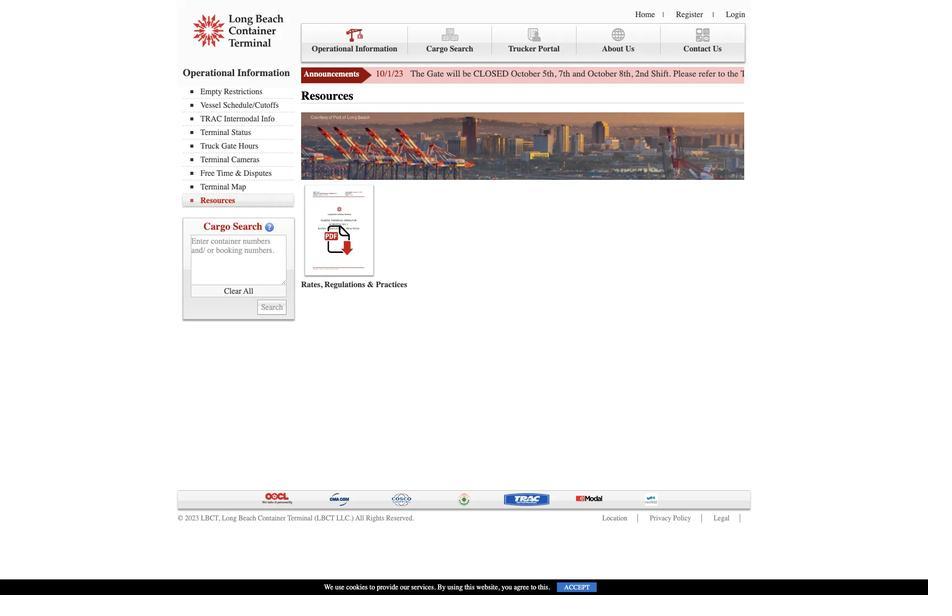 Task type: locate. For each thing, give the bounding box(es) containing it.
1 vertical spatial all
[[356, 514, 364, 523]]

accept button
[[557, 582, 597, 592]]

1 vertical spatial information
[[237, 67, 290, 79]]

1 vertical spatial hours
[[239, 142, 258, 151]]

this
[[465, 583, 475, 592]]

search down 'resources' link
[[233, 221, 262, 232]]

operational information up empty restrictions link
[[183, 67, 290, 79]]

1 october from the left
[[511, 68, 540, 79]]

1 horizontal spatial |
[[713, 11, 714, 19]]

truck right the
[[741, 68, 762, 79]]

cargo search up will
[[427, 44, 474, 53]]

1 horizontal spatial to
[[531, 583, 537, 592]]

None submit
[[258, 300, 287, 315]]

0 horizontal spatial october
[[511, 68, 540, 79]]

us right contact
[[713, 44, 722, 53]]

october left 5th,
[[511, 68, 540, 79]]

information inside menu bar
[[356, 44, 398, 53]]

operational up empty
[[183, 67, 235, 79]]

about us link
[[577, 26, 661, 55]]

1 | from the left
[[663, 11, 664, 19]]

1 horizontal spatial october
[[588, 68, 617, 79]]

lbct,
[[201, 514, 220, 523]]

us right about
[[626, 44, 635, 53]]

rates,
[[301, 280, 323, 289]]

terminal
[[201, 128, 230, 137], [201, 155, 230, 164], [201, 182, 230, 191], [287, 514, 313, 523]]

resources inside empty restrictions vessel schedule/cutoffs trac intermodal info terminal status truck gate hours terminal cameras free time & disputes terminal map resources
[[201, 196, 235, 205]]

0 vertical spatial information
[[356, 44, 398, 53]]

long
[[222, 514, 237, 523]]

login
[[726, 10, 746, 19]]

0 vertical spatial search
[[450, 44, 474, 53]]

search
[[450, 44, 474, 53], [233, 221, 262, 232]]

0 horizontal spatial hours
[[239, 142, 258, 151]]

1 horizontal spatial search
[[450, 44, 474, 53]]

all inside button
[[243, 286, 253, 296]]

0 horizontal spatial to
[[370, 583, 375, 592]]

1 horizontal spatial menu bar
[[301, 23, 746, 62]]

0 horizontal spatial gate
[[222, 142, 237, 151]]

trac
[[201, 114, 222, 123]]

information up 10/1/23
[[356, 44, 398, 53]]

1 horizontal spatial all
[[356, 514, 364, 523]]

truck gate hours link
[[190, 142, 294, 151]]

1 horizontal spatial hours
[[784, 68, 806, 79]]

operational information up announcements
[[312, 44, 398, 53]]

all
[[243, 286, 253, 296], [356, 514, 364, 523]]

map
[[232, 182, 246, 191]]

0 vertical spatial cargo search
[[427, 44, 474, 53]]

trucker portal
[[509, 44, 560, 53]]

location
[[603, 514, 628, 523]]

1 horizontal spatial cargo search
[[427, 44, 474, 53]]

2nd
[[636, 68, 649, 79]]

search up be
[[450, 44, 474, 53]]

hours
[[784, 68, 806, 79], [239, 142, 258, 151]]

operational inside operational information link
[[312, 44, 354, 53]]

0 horizontal spatial cargo
[[204, 221, 230, 232]]

us for about us
[[626, 44, 635, 53]]

october
[[511, 68, 540, 79], [588, 68, 617, 79]]

operational up announcements
[[312, 44, 354, 53]]

0 horizontal spatial resources
[[201, 196, 235, 205]]

menu bar
[[301, 23, 746, 62], [183, 86, 299, 208]]

further
[[858, 68, 883, 79]]

beach
[[239, 514, 256, 523]]

©
[[178, 514, 183, 523]]

resources
[[301, 89, 353, 103], [201, 196, 235, 205]]

disputes
[[244, 169, 272, 178]]

Enter container numbers and/ or booking numbers.  text field
[[191, 235, 287, 285]]

intermodal
[[224, 114, 259, 123]]

truck
[[741, 68, 762, 79], [201, 142, 220, 151]]

details
[[902, 68, 926, 79]]

& right time at the top left of page
[[235, 169, 242, 178]]

0 horizontal spatial truck
[[201, 142, 220, 151]]

1 horizontal spatial information
[[356, 44, 398, 53]]

about us
[[602, 44, 635, 53]]

info
[[261, 114, 275, 123]]

1 vertical spatial menu bar
[[183, 86, 299, 208]]

legal
[[714, 514, 730, 523]]

0 vertical spatial all
[[243, 286, 253, 296]]

to
[[719, 68, 726, 79], [370, 583, 375, 592], [531, 583, 537, 592]]

all right llc.)
[[356, 514, 364, 523]]

|
[[663, 11, 664, 19], [713, 11, 714, 19]]

0 vertical spatial operational information
[[312, 44, 398, 53]]

operational information
[[312, 44, 398, 53], [183, 67, 290, 79]]

truck down trac
[[201, 142, 220, 151]]

register
[[677, 10, 703, 19]]

hours left web
[[784, 68, 806, 79]]

information
[[356, 44, 398, 53], [237, 67, 290, 79]]

2 october from the left
[[588, 68, 617, 79]]

1 us from the left
[[626, 44, 635, 53]]

legal link
[[714, 514, 730, 523]]

1 horizontal spatial cargo
[[427, 44, 448, 53]]

2 horizontal spatial gate
[[765, 68, 782, 79]]

operational information inside menu bar
[[312, 44, 398, 53]]

0 vertical spatial operational
[[312, 44, 354, 53]]

| right home on the top
[[663, 11, 664, 19]]

all right 'clear'
[[243, 286, 253, 296]]

contact
[[684, 44, 711, 53]]

& inside empty restrictions vessel schedule/cutoffs trac intermodal info terminal status truck gate hours terminal cameras free time & disputes terminal map resources
[[235, 169, 242, 178]]

refer
[[699, 68, 716, 79]]

0 horizontal spatial menu bar
[[183, 86, 299, 208]]

operational
[[312, 44, 354, 53], [183, 67, 235, 79]]

1 horizontal spatial gate
[[427, 68, 444, 79]]

menu bar containing empty restrictions
[[183, 86, 299, 208]]

1 horizontal spatial resources
[[301, 89, 353, 103]]

use
[[335, 583, 345, 592]]

gate
[[427, 68, 444, 79], [765, 68, 782, 79], [222, 142, 237, 151]]

terminal cameras link
[[190, 155, 294, 164]]

clear
[[224, 286, 242, 296]]

0 horizontal spatial &
[[235, 169, 242, 178]]

privacy policy link
[[650, 514, 692, 523]]

terminal map link
[[190, 182, 294, 191]]

information up restrictions in the top of the page
[[237, 67, 290, 79]]

resources down announcements
[[301, 89, 353, 103]]

& left practices
[[367, 280, 374, 289]]

1 horizontal spatial us
[[713, 44, 722, 53]]

the
[[728, 68, 739, 79]]

us inside 'link'
[[713, 44, 722, 53]]

website,
[[477, 583, 500, 592]]

1 vertical spatial cargo
[[204, 221, 230, 232]]

container
[[258, 514, 286, 523]]

0 vertical spatial menu bar
[[301, 23, 746, 62]]

1 vertical spatial truck
[[201, 142, 220, 151]]

2 us from the left
[[713, 44, 722, 53]]

to left provide
[[370, 583, 375, 592]]

1 vertical spatial search
[[233, 221, 262, 232]]

0 vertical spatial truck
[[741, 68, 762, 79]]

cargo search
[[427, 44, 474, 53], [204, 221, 262, 232]]

0 horizontal spatial information
[[237, 67, 290, 79]]

0 horizontal spatial us
[[626, 44, 635, 53]]

1 horizontal spatial operational information
[[312, 44, 398, 53]]

agree
[[514, 583, 529, 592]]

to left the
[[719, 68, 726, 79]]

resources down map
[[201, 196, 235, 205]]

1 horizontal spatial truck
[[741, 68, 762, 79]]

reserved.
[[386, 514, 414, 523]]

0 horizontal spatial operational
[[183, 67, 235, 79]]

policy
[[674, 514, 692, 523]]

1 vertical spatial cargo search
[[204, 221, 262, 232]]

1 vertical spatial operational
[[183, 67, 235, 79]]

1 vertical spatial resources
[[201, 196, 235, 205]]

0 horizontal spatial operational information
[[183, 67, 290, 79]]

0 horizontal spatial all
[[243, 286, 253, 296]]

october right and
[[588, 68, 617, 79]]

1 vertical spatial operational information
[[183, 67, 290, 79]]

truck inside empty restrictions vessel schedule/cutoffs trac intermodal info terminal status truck gate hours terminal cameras free time & disputes terminal map resources
[[201, 142, 220, 151]]

0 vertical spatial &
[[235, 169, 242, 178]]

&
[[235, 169, 242, 178], [367, 280, 374, 289]]

0 vertical spatial hours
[[784, 68, 806, 79]]

1 horizontal spatial &
[[367, 280, 374, 289]]

restrictions
[[224, 87, 263, 96]]

0 horizontal spatial cargo search
[[204, 221, 262, 232]]

1 horizontal spatial operational
[[312, 44, 354, 53]]

us for contact us
[[713, 44, 722, 53]]

cargo down 'resources' link
[[204, 221, 230, 232]]

to left the this.
[[531, 583, 537, 592]]

hours up cameras
[[239, 142, 258, 151]]

terminal left the (lbct
[[287, 514, 313, 523]]

cargo up will
[[427, 44, 448, 53]]

cargo search down 'resources' link
[[204, 221, 262, 232]]

0 vertical spatial cargo
[[427, 44, 448, 53]]

| left 'login'
[[713, 11, 714, 19]]

regulations
[[325, 280, 365, 289]]

0 horizontal spatial |
[[663, 11, 664, 19]]



Task type: describe. For each thing, give the bounding box(es) containing it.
page
[[826, 68, 843, 79]]

and
[[573, 68, 586, 79]]

7th
[[559, 68, 570, 79]]

hours inside empty restrictions vessel schedule/cutoffs trac intermodal info terminal status truck gate hours terminal cameras free time & disputes terminal map resources
[[239, 142, 258, 151]]

closed
[[474, 68, 509, 79]]

8th,
[[620, 68, 633, 79]]

portal
[[539, 44, 560, 53]]

home
[[636, 10, 655, 19]]

5th,
[[543, 68, 557, 79]]

location link
[[603, 514, 628, 523]]

vessel schedule/cutoffs link
[[190, 101, 294, 110]]

search inside menu bar
[[450, 44, 474, 53]]

empty restrictions link
[[190, 87, 294, 96]]

time
[[217, 169, 233, 178]]

2 horizontal spatial to
[[719, 68, 726, 79]]

free
[[201, 169, 215, 178]]

menu bar containing operational information
[[301, 23, 746, 62]]

free time & disputes link
[[190, 169, 294, 178]]

login link
[[726, 10, 746, 19]]

contact us link
[[661, 26, 745, 55]]

register link
[[677, 10, 703, 19]]

rates, regulations & practices link
[[301, 280, 407, 289]]

be
[[463, 68, 471, 79]]

cargo inside menu bar
[[427, 44, 448, 53]]

home link
[[636, 10, 655, 19]]

terminal down free
[[201, 182, 230, 191]]

contact us
[[684, 44, 722, 53]]

(lbct
[[315, 514, 335, 523]]

terminal status link
[[190, 128, 294, 137]]

for
[[845, 68, 856, 79]]

you
[[502, 583, 512, 592]]

cameras
[[232, 155, 260, 164]]

shift.
[[652, 68, 671, 79]]

empty restrictions vessel schedule/cutoffs trac intermodal info terminal status truck gate hours terminal cameras free time & disputes terminal map resources
[[201, 87, 279, 205]]

clear all
[[224, 286, 253, 296]]

terminal up free
[[201, 155, 230, 164]]

0 horizontal spatial search
[[233, 221, 262, 232]]

practices
[[376, 280, 407, 289]]

privacy
[[650, 514, 672, 523]]

please
[[674, 68, 697, 79]]

gate inside empty restrictions vessel schedule/cutoffs trac intermodal info terminal status truck gate hours terminal cameras free time & disputes terminal map resources
[[222, 142, 237, 151]]

0 vertical spatial resources
[[301, 89, 353, 103]]

status
[[232, 128, 251, 137]]

will
[[447, 68, 461, 79]]

empty
[[201, 87, 222, 96]]

cargo search inside menu bar
[[427, 44, 474, 53]]

rights
[[366, 514, 385, 523]]

trucker
[[509, 44, 537, 53]]

10/1/23
[[376, 68, 404, 79]]

2 | from the left
[[713, 11, 714, 19]]

announcements
[[304, 70, 359, 79]]

this.
[[538, 583, 550, 592]]

schedule/cutoffs
[[223, 101, 279, 110]]

resources link
[[190, 196, 294, 205]]

operational information link
[[302, 26, 408, 55]]

vessel
[[201, 101, 221, 110]]

gate
[[885, 68, 900, 79]]

f
[[928, 68, 929, 79]]

the
[[411, 68, 425, 79]]

provide
[[377, 583, 399, 592]]

our
[[400, 583, 410, 592]]

trucker portal link
[[492, 26, 577, 55]]

clear all button
[[191, 285, 287, 297]]

cargo search link
[[408, 26, 492, 55]]

web
[[808, 68, 824, 79]]

using
[[448, 583, 463, 592]]

1 vertical spatial &
[[367, 280, 374, 289]]

by
[[438, 583, 446, 592]]

trac intermodal info link
[[190, 114, 294, 123]]

2023
[[185, 514, 199, 523]]

accept
[[564, 583, 590, 591]]

we use cookies to provide our services. by using this website, you agree to this.
[[324, 583, 550, 592]]

llc.)
[[337, 514, 354, 523]]

about
[[602, 44, 624, 53]]

© 2023 lbct, long beach container terminal (lbct llc.) all rights reserved.
[[178, 514, 414, 523]]

we
[[324, 583, 334, 592]]

privacy policy
[[650, 514, 692, 523]]

terminal down trac
[[201, 128, 230, 137]]



Task type: vqa. For each thing, say whether or not it's contained in the screenshot.
22
no



